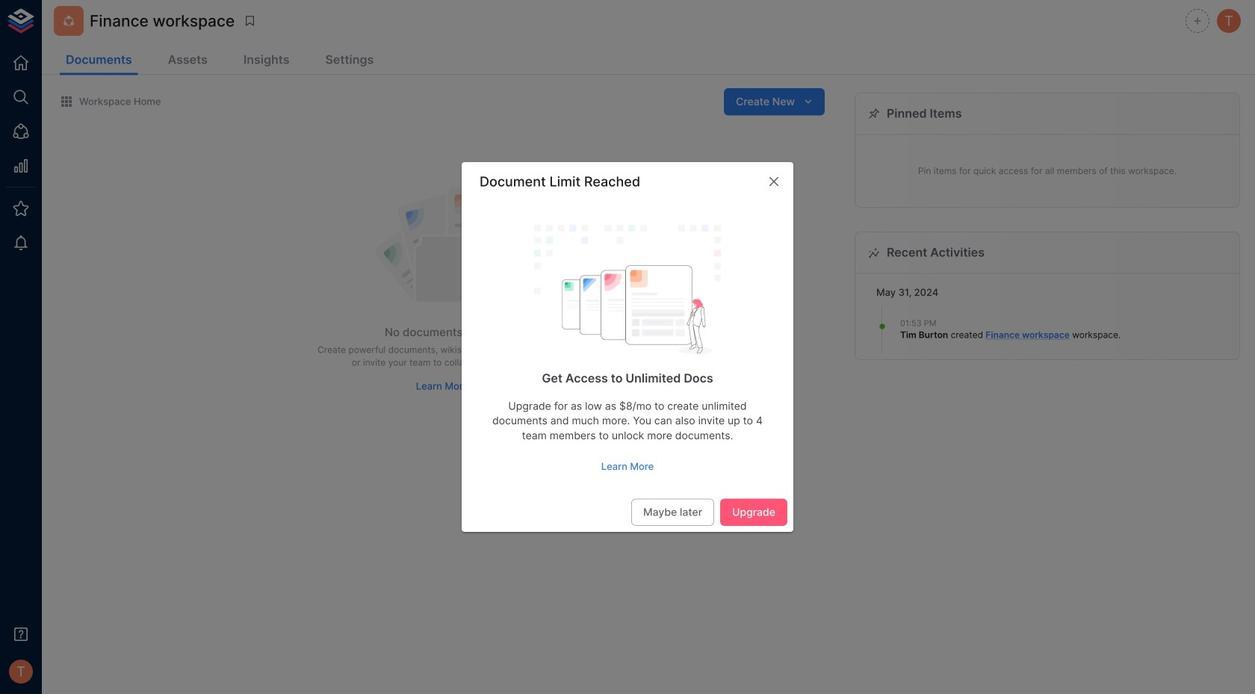 Task type: vqa. For each thing, say whether or not it's contained in the screenshot.
tooltip
no



Task type: locate. For each thing, give the bounding box(es) containing it.
dialog
[[462, 162, 793, 532]]



Task type: describe. For each thing, give the bounding box(es) containing it.
bookmark image
[[243, 14, 256, 28]]



